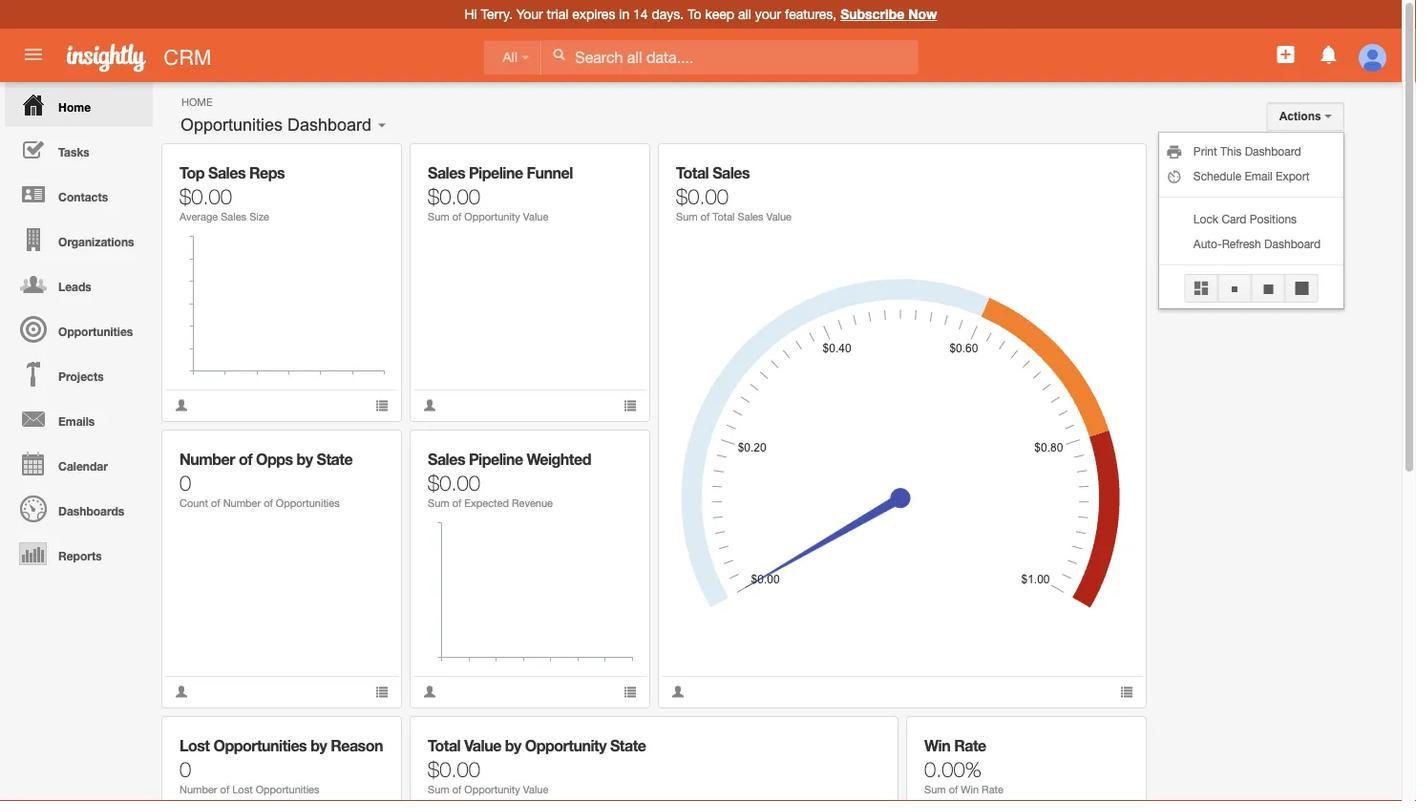 Task type: describe. For each thing, give the bounding box(es) containing it.
average
[[180, 211, 218, 223]]

user image for reps
[[175, 399, 188, 412]]

win rate link
[[924, 737, 986, 755]]

total value by opportunity state link
[[428, 737, 646, 755]]

0 vertical spatial number
[[180, 450, 235, 468]]

0 horizontal spatial lost
[[180, 737, 210, 755]]

all
[[738, 6, 751, 22]]

list image for weighted
[[624, 685, 637, 699]]

tasks
[[58, 145, 90, 159]]

2 horizontal spatial total
[[713, 211, 735, 223]]

of left opps
[[239, 450, 252, 468]]

in
[[619, 6, 630, 22]]

opportunities link
[[5, 307, 153, 351]]

calendar
[[58, 459, 108, 473]]

0 inside number of opps by state 0 count of number of opportunities
[[180, 470, 191, 495]]

expires
[[572, 6, 615, 22]]

total value by opportunity state $0.00 sum of opportunity value
[[428, 737, 646, 796]]

sum inside sales pipeline weighted $0.00 sum of expected revenue
[[428, 497, 449, 510]]

$0.00 inside total value by opportunity state $0.00 sum of opportunity value
[[428, 756, 480, 781]]

lock
[[1194, 212, 1219, 225]]

home link
[[5, 82, 153, 127]]

lost opportunities by reason link
[[180, 737, 383, 755]]

1 horizontal spatial win
[[961, 784, 979, 796]]

opportunities dashboard button
[[174, 111, 378, 139]]

top sales reps $0.00 average sales size
[[180, 164, 285, 223]]

subscribe
[[841, 6, 905, 22]]

total for by
[[428, 737, 461, 755]]

0 inside lost opportunities by reason 0 number of lost opportunities
[[180, 756, 191, 781]]

refresh
[[1222, 237, 1261, 250]]

wrench image for reps
[[362, 158, 375, 171]]

list image for $0.00
[[1120, 685, 1134, 699]]

wrench image for sales pipeline weighted
[[610, 445, 623, 458]]

wrench image for sales pipeline funnel
[[610, 158, 623, 171]]

print this dashboard
[[1194, 144, 1301, 158]]

crm
[[164, 45, 211, 69]]

state for 0
[[317, 450, 353, 468]]

user image for funnel
[[423, 399, 436, 412]]

sum inside win rate 0.00% sum of win rate
[[924, 784, 946, 796]]

trial
[[547, 6, 569, 22]]

projects
[[58, 370, 104, 383]]

count
[[180, 497, 208, 510]]

wrench image for $0.00
[[1107, 158, 1120, 171]]

organizations link
[[5, 217, 153, 262]]

pipeline for weighted
[[469, 450, 523, 468]]

this
[[1221, 144, 1242, 158]]

$0.00 for sales pipeline funnel
[[428, 183, 480, 208]]

terry.
[[481, 6, 513, 22]]

card
[[1222, 212, 1247, 225]]

user image for $0.00
[[671, 685, 685, 699]]

auto-
[[1194, 237, 1222, 250]]

auto-refresh dashboard
[[1194, 237, 1321, 250]]

contacts
[[58, 190, 108, 203]]

1 vertical spatial rate
[[982, 784, 1004, 796]]

reps
[[249, 164, 285, 182]]

print this dashboard link
[[1159, 138, 1344, 163]]

tasks link
[[5, 127, 153, 172]]

subscribe now link
[[841, 6, 937, 22]]

auto-refresh dashboard button
[[1159, 231, 1344, 256]]

$0.00 for top sales reps
[[180, 183, 232, 208]]

positions
[[1250, 212, 1297, 225]]

dashboards
[[58, 504, 124, 518]]

calendar link
[[5, 441, 153, 486]]

dashboards link
[[5, 486, 153, 531]]

schedule email export link
[[1159, 163, 1344, 188]]

home inside navigation
[[58, 100, 91, 114]]

value inside "sales pipeline funnel $0.00 sum of opportunity value"
[[523, 211, 549, 223]]

leads link
[[5, 262, 153, 307]]

navigation containing home
[[0, 82, 153, 576]]

opportunities dashboard
[[181, 115, 372, 135]]

sales pipeline funnel $0.00 sum of opportunity value
[[428, 164, 573, 223]]

number inside lost opportunities by reason 0 number of lost opportunities
[[180, 784, 217, 796]]

value inside total sales $0.00 sum of total sales value
[[766, 211, 792, 223]]

email
[[1245, 169, 1273, 182]]

hi terry. your trial expires in 14 days. to keep all your features, subscribe now
[[465, 6, 937, 22]]

emails link
[[5, 396, 153, 441]]

reason
[[331, 737, 383, 755]]

hi
[[465, 6, 477, 22]]

weighted
[[527, 450, 591, 468]]

of inside total value by opportunity state $0.00 sum of opportunity value
[[452, 784, 462, 796]]

reports
[[58, 549, 102, 563]]

number of opps by state link
[[180, 450, 353, 468]]

by for 0
[[311, 737, 327, 755]]

0.00%
[[924, 756, 982, 781]]

1 horizontal spatial home
[[181, 96, 213, 108]]

sales inside "sales pipeline funnel $0.00 sum of opportunity value"
[[428, 164, 465, 182]]

sum inside total sales $0.00 sum of total sales value
[[676, 211, 698, 223]]

wrench image for by
[[858, 731, 872, 744]]

top
[[180, 164, 204, 182]]



Task type: vqa. For each thing, say whether or not it's contained in the screenshot.
'152-'
no



Task type: locate. For each thing, give the bounding box(es) containing it.
state inside number of opps by state 0 count of number of opportunities
[[317, 450, 353, 468]]

list image
[[375, 399, 389, 412], [624, 399, 637, 412], [375, 685, 389, 699], [624, 685, 637, 699], [1120, 685, 1134, 699]]

opportunities inside navigation
[[58, 325, 133, 338]]

total inside total value by opportunity state $0.00 sum of opportunity value
[[428, 737, 461, 755]]

all
[[503, 50, 518, 65]]

sales pipeline weighted $0.00 sum of expected revenue
[[428, 450, 591, 510]]

sum inside total value by opportunity state $0.00 sum of opportunity value
[[428, 784, 449, 796]]

2 vertical spatial wrench image
[[1107, 731, 1120, 744]]

reports link
[[5, 531, 153, 576]]

opportunity
[[464, 211, 520, 223], [525, 737, 606, 755], [464, 784, 520, 796]]

0 vertical spatial opportunity
[[464, 211, 520, 223]]

pipeline
[[469, 164, 523, 182], [469, 450, 523, 468]]

state inside total value by opportunity state $0.00 sum of opportunity value
[[610, 737, 646, 755]]

number down the lost opportunities by reason link
[[180, 784, 217, 796]]

home down crm
[[181, 96, 213, 108]]

1 vertical spatial dashboard
[[1245, 144, 1301, 158]]

value
[[523, 211, 549, 223], [766, 211, 792, 223], [464, 737, 501, 755], [523, 784, 549, 796]]

1 vertical spatial pipeline
[[469, 450, 523, 468]]

to
[[688, 6, 702, 22]]

pipeline inside "sales pipeline funnel $0.00 sum of opportunity value"
[[469, 164, 523, 182]]

$0.00 inside total sales $0.00 sum of total sales value
[[676, 183, 729, 208]]

of down the total value by opportunity state link
[[452, 784, 462, 796]]

$0.00
[[180, 183, 232, 208], [428, 183, 480, 208], [676, 183, 729, 208], [428, 470, 480, 495], [428, 756, 480, 781]]

opportunities inside button
[[181, 115, 283, 135]]

opportunities inside number of opps by state 0 count of number of opportunities
[[276, 497, 340, 510]]

$0.00 inside top sales reps $0.00 average sales size
[[180, 183, 232, 208]]

of inside "sales pipeline funnel $0.00 sum of opportunity value"
[[452, 211, 462, 223]]

revenue
[[512, 497, 553, 510]]

of left expected
[[452, 497, 462, 510]]

1 horizontal spatial total
[[676, 164, 709, 182]]

of
[[452, 211, 462, 223], [701, 211, 710, 223], [239, 450, 252, 468], [211, 497, 220, 510], [264, 497, 273, 510], [452, 497, 462, 510], [220, 784, 229, 796], [452, 784, 462, 796], [949, 784, 958, 796]]

sum
[[428, 211, 449, 223], [676, 211, 698, 223], [428, 497, 449, 510], [428, 784, 449, 796], [924, 784, 946, 796]]

0 horizontal spatial total
[[428, 737, 461, 755]]

win
[[924, 737, 950, 755], [961, 784, 979, 796]]

$0.00 inside "sales pipeline funnel $0.00 sum of opportunity value"
[[428, 183, 480, 208]]

number right the count
[[223, 497, 261, 510]]

by for $0.00
[[505, 737, 521, 755]]

home up tasks link
[[58, 100, 91, 114]]

opps
[[256, 450, 293, 468]]

1 vertical spatial number
[[223, 497, 261, 510]]

rate
[[954, 737, 986, 755], [982, 784, 1004, 796]]

1 vertical spatial 0
[[180, 756, 191, 781]]

sales pipeline weighted link
[[428, 450, 591, 468]]

by inside lost opportunities by reason 0 number of lost opportunities
[[311, 737, 327, 755]]

0 vertical spatial wrench image
[[610, 158, 623, 171]]

dashboard
[[288, 115, 372, 135], [1245, 144, 1301, 158], [1265, 237, 1321, 250]]

dashboard for print this dashboard
[[1245, 144, 1301, 158]]

$0.00 down user icon
[[428, 756, 480, 781]]

all link
[[484, 40, 541, 75]]

lost opportunities by reason 0 number of lost opportunities
[[180, 737, 383, 796]]

organizations
[[58, 235, 134, 248]]

$0.00 up expected
[[428, 470, 480, 495]]

of down 0.00%
[[949, 784, 958, 796]]

top sales reps link
[[180, 164, 285, 182]]

win rate 0.00% sum of win rate
[[924, 737, 1004, 796]]

0 vertical spatial lost
[[180, 737, 210, 755]]

user image
[[175, 399, 188, 412], [423, 399, 436, 412], [175, 685, 188, 699], [671, 685, 685, 699]]

pipeline inside sales pipeline weighted $0.00 sum of expected revenue
[[469, 450, 523, 468]]

0 horizontal spatial win
[[924, 737, 950, 755]]

list image for reps
[[375, 399, 389, 412]]

rate down win rate link
[[982, 784, 1004, 796]]

total sales link
[[676, 164, 750, 182]]

1 vertical spatial lost
[[232, 784, 253, 796]]

pipeline up expected
[[469, 450, 523, 468]]

wrench image
[[610, 158, 623, 171], [610, 445, 623, 458], [1107, 731, 1120, 744]]

pipeline for funnel
[[469, 164, 523, 182]]

features,
[[785, 6, 837, 22]]

print
[[1194, 144, 1217, 158]]

pipeline left funnel
[[469, 164, 523, 182]]

sum inside "sales pipeline funnel $0.00 sum of opportunity value"
[[428, 211, 449, 223]]

actions
[[1279, 110, 1325, 123]]

dashboard for auto-refresh dashboard
[[1265, 237, 1321, 250]]

now
[[908, 6, 937, 22]]

schedule email export
[[1194, 169, 1310, 182]]

0 vertical spatial pipeline
[[469, 164, 523, 182]]

$0.00 up the average
[[180, 183, 232, 208]]

0 vertical spatial win
[[924, 737, 950, 755]]

your
[[755, 6, 781, 22]]

funnel
[[527, 164, 573, 182]]

emails
[[58, 414, 95, 428]]

number of opps by state 0 count of number of opportunities
[[180, 450, 353, 510]]

by inside number of opps by state 0 count of number of opportunities
[[297, 450, 313, 468]]

opportunity inside "sales pipeline funnel $0.00 sum of opportunity value"
[[464, 211, 520, 223]]

size
[[249, 211, 269, 223]]

sales
[[208, 164, 245, 182], [428, 164, 465, 182], [713, 164, 750, 182], [221, 211, 246, 223], [738, 211, 764, 223], [428, 450, 465, 468]]

of down total sales link at the top of the page
[[701, 211, 710, 223]]

2 pipeline from the top
[[469, 450, 523, 468]]

of inside sales pipeline weighted $0.00 sum of expected revenue
[[452, 497, 462, 510]]

total for $0.00
[[676, 164, 709, 182]]

notifications image
[[1318, 43, 1341, 66]]

0 horizontal spatial state
[[317, 450, 353, 468]]

win down 0.00%
[[961, 784, 979, 796]]

$0.00 inside sales pipeline weighted $0.00 sum of expected revenue
[[428, 470, 480, 495]]

number
[[180, 450, 235, 468], [223, 497, 261, 510], [180, 784, 217, 796]]

1 horizontal spatial lost
[[232, 784, 253, 796]]

total sales $0.00 sum of total sales value
[[676, 164, 792, 223]]

lock card positions button
[[1159, 206, 1344, 231]]

of down sales pipeline funnel link
[[452, 211, 462, 223]]

days.
[[652, 6, 684, 22]]

expected
[[464, 497, 509, 510]]

lock card positions
[[1194, 212, 1297, 225]]

1 vertical spatial wrench image
[[610, 445, 623, 458]]

of down the lost opportunities by reason link
[[220, 784, 229, 796]]

of inside lost opportunities by reason 0 number of lost opportunities
[[220, 784, 229, 796]]

0 vertical spatial total
[[676, 164, 709, 182]]

your
[[516, 6, 543, 22]]

1 vertical spatial opportunity
[[525, 737, 606, 755]]

contacts link
[[5, 172, 153, 217]]

1 vertical spatial win
[[961, 784, 979, 796]]

of inside win rate 0.00% sum of win rate
[[949, 784, 958, 796]]

1 pipeline from the top
[[469, 164, 523, 182]]

of down number of opps by state link at bottom left
[[264, 497, 273, 510]]

win up 0.00%
[[924, 737, 950, 755]]

total
[[676, 164, 709, 182], [713, 211, 735, 223], [428, 737, 461, 755]]

actions button
[[1267, 102, 1345, 131]]

0 horizontal spatial home
[[58, 100, 91, 114]]

home
[[181, 96, 213, 108], [58, 100, 91, 114]]

user image
[[423, 685, 436, 699]]

state
[[317, 450, 353, 468], [610, 737, 646, 755]]

of right the count
[[211, 497, 220, 510]]

1 0 from the top
[[180, 470, 191, 495]]

2 0 from the top
[[180, 756, 191, 781]]

wrench image
[[362, 158, 375, 171], [1107, 158, 1120, 171], [362, 445, 375, 458], [362, 731, 375, 744], [858, 731, 872, 744]]

dashboard inside button
[[288, 115, 372, 135]]

list image for funnel
[[624, 399, 637, 412]]

lost
[[180, 737, 210, 755], [232, 784, 253, 796]]

2 vertical spatial total
[[428, 737, 461, 755]]

number up the count
[[180, 450, 235, 468]]

1 horizontal spatial state
[[610, 737, 646, 755]]

1 vertical spatial total
[[713, 211, 735, 223]]

by
[[297, 450, 313, 468], [311, 737, 327, 755], [505, 737, 521, 755]]

sales inside sales pipeline weighted $0.00 sum of expected revenue
[[428, 450, 465, 468]]

0 vertical spatial rate
[[954, 737, 986, 755]]

export
[[1276, 169, 1310, 182]]

sales pipeline funnel link
[[428, 164, 573, 182]]

opportunities
[[181, 115, 283, 135], [58, 325, 133, 338], [276, 497, 340, 510], [213, 737, 307, 755], [256, 784, 319, 796]]

14
[[633, 6, 648, 22]]

projects link
[[5, 351, 153, 396]]

keep
[[705, 6, 735, 22]]

dashboard inside button
[[1265, 237, 1321, 250]]

$0.00 down total sales link at the top of the page
[[676, 183, 729, 208]]

state for $0.00
[[610, 737, 646, 755]]

0 vertical spatial state
[[317, 450, 353, 468]]

0
[[180, 470, 191, 495], [180, 756, 191, 781]]

Search all data.... text field
[[542, 40, 918, 74]]

dashboard inside "link"
[[1245, 144, 1301, 158]]

0 vertical spatial dashboard
[[288, 115, 372, 135]]

rate up 0.00%
[[954, 737, 986, 755]]

of inside total sales $0.00 sum of total sales value
[[701, 211, 710, 223]]

navigation
[[0, 82, 153, 576]]

schedule
[[1194, 169, 1242, 182]]

by inside total value by opportunity state $0.00 sum of opportunity value
[[505, 737, 521, 755]]

2 vertical spatial number
[[180, 784, 217, 796]]

$0.00 for sales pipeline weighted
[[428, 470, 480, 495]]

2 vertical spatial opportunity
[[464, 784, 520, 796]]

1 vertical spatial state
[[610, 737, 646, 755]]

2 vertical spatial dashboard
[[1265, 237, 1321, 250]]

0 vertical spatial 0
[[180, 470, 191, 495]]

$0.00 down sales pipeline funnel link
[[428, 183, 480, 208]]

leads
[[58, 280, 91, 293]]

white image
[[552, 48, 566, 61]]



